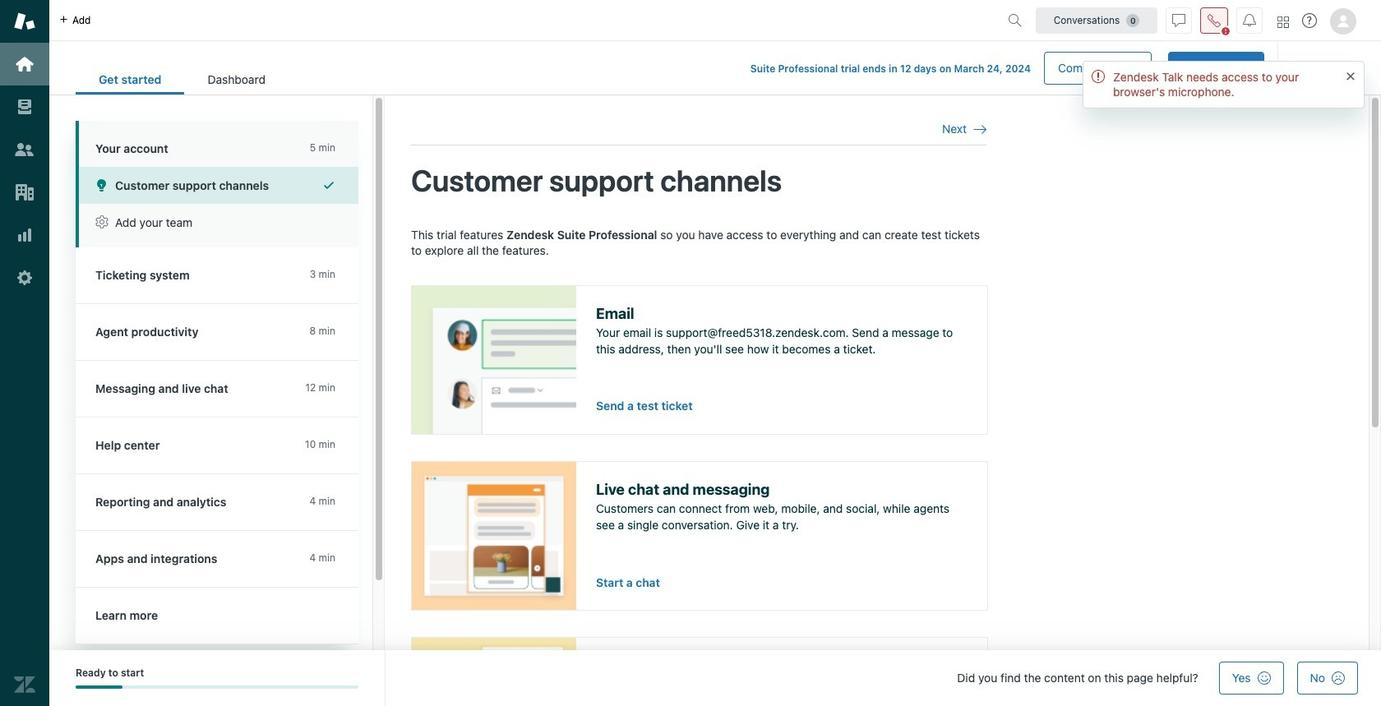 Task type: vqa. For each thing, say whether or not it's contained in the screenshot.
Close IMAGE
no



Task type: describe. For each thing, give the bounding box(es) containing it.
organizations image
[[14, 182, 35, 203]]

button displays agent's chat status as invisible. image
[[1173, 14, 1186, 27]]

admin image
[[14, 267, 35, 289]]

reporting image
[[14, 225, 35, 246]]

content-title region
[[411, 162, 987, 200]]

zendesk products image
[[1278, 16, 1290, 28]]

zendesk image
[[14, 674, 35, 696]]

main element
[[0, 0, 49, 706]]

March 24, 2024 text field
[[954, 63, 1031, 75]]

example of email conversation inside of the ticketing system and the customer is asking the agent about reimbursement policy. image
[[412, 286, 577, 434]]

progress bar image
[[76, 686, 123, 690]]

zendesk support image
[[14, 11, 35, 32]]



Task type: locate. For each thing, give the bounding box(es) containing it.
views image
[[14, 96, 35, 118]]

example of how the agent accepts an incoming phone call as well as how to log the details of the call. image
[[412, 638, 577, 706]]

get started image
[[14, 53, 35, 75]]

customers image
[[14, 139, 35, 160]]

tab list
[[76, 64, 289, 95]]

tab
[[185, 64, 289, 95]]

get help image
[[1303, 13, 1317, 28]]

progress-bar progress bar
[[76, 686, 359, 690]]

region
[[411, 227, 989, 706]]

footer
[[49, 651, 1382, 706]]

notifications image
[[1243, 14, 1257, 27]]

example of conversation inside of messaging and the customer is asking the agent about changing the size of the retail order. image
[[412, 462, 577, 610]]

heading
[[76, 121, 359, 167]]



